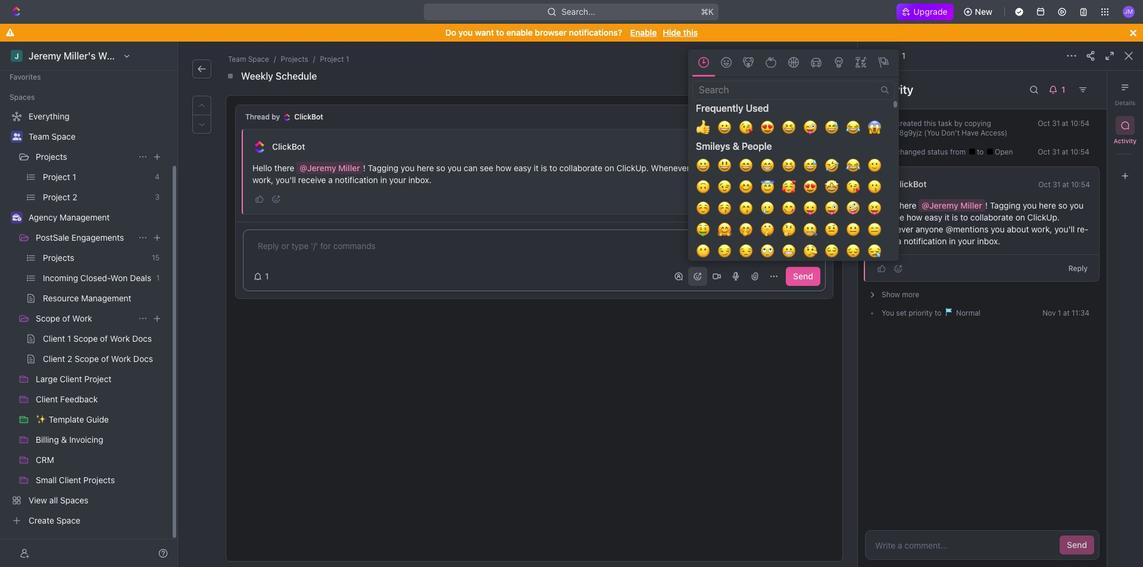Task type: locate. For each thing, give the bounding box(es) containing it.
user group image
[[12, 133, 21, 140]]

how
[[496, 163, 511, 173], [906, 213, 922, 223]]

😶
[[696, 242, 710, 261]]

1 horizontal spatial on
[[1015, 213, 1025, 223]]

activity inside task sidebar navigation tab list
[[1114, 138, 1137, 145]]

is inside ! tagging you here so you can see how easy it is to collaborate on clickup. whenever anyone @mentions you about work, you'll receive a notification in your inbox.
[[541, 163, 547, 173]]

😇
[[760, 178, 775, 197]]

easy
[[514, 163, 532, 173], [925, 213, 942, 223]]

whenever inside ! tagging you here so you can see how easy it is to collaborate on clickup. whenever anyone @mentions you about work, you'll receive a notification in your inbox.
[[651, 163, 690, 173]]

1 horizontal spatial notification
[[904, 236, 947, 246]]

! for a
[[363, 163, 366, 173]]

! inside ! tagging you here so you can see how easy it is to collaborate on clickup. whenever anyone @mentions you about work, you'll re ceive a notification in your inbox.
[[985, 201, 988, 211]]

projects link
[[278, 54, 311, 65], [36, 148, 133, 167]]

0 horizontal spatial space
[[52, 132, 76, 142]]

work, inside ! tagging you here so you can see how easy it is to collaborate on clickup. whenever anyone @mentions you about work, you'll receive a notification in your inbox.
[[252, 175, 273, 185]]

you for set priority to
[[882, 309, 894, 318]]

hello for a
[[252, 163, 272, 173]]

anyone right 😑
[[916, 224, 943, 235]]

0 horizontal spatial 😀
[[696, 156, 710, 175]]

0 vertical spatial send
[[793, 271, 813, 282]]

here inside ! tagging you here so you can see how easy it is to collaborate on clickup. whenever anyone @mentions you about work, you'll re ceive a notification in your inbox.
[[1039, 201, 1056, 211]]

1 vertical spatial tagging
[[990, 201, 1020, 211]]

1 horizontal spatial 😜
[[825, 199, 839, 218]]

0 horizontal spatial activity
[[872, 83, 913, 96]]

projects
[[281, 55, 308, 64], [36, 152, 67, 162]]

😘 inside smileys & people element
[[846, 178, 860, 197]]

here for ceive
[[1039, 201, 1056, 211]]

by up don't
[[954, 119, 962, 128]]

2 you from the top
[[882, 148, 894, 157]]

0 vertical spatial easy
[[514, 163, 532, 173]]

0 horizontal spatial work,
[[252, 175, 273, 185]]

you'll inside ! tagging you here so you can see how easy it is to collaborate on clickup. whenever anyone @mentions you about work, you'll re ceive a notification in your inbox.
[[1054, 224, 1075, 235]]

you up #8678g9yjz on the right
[[882, 119, 894, 128]]

0 horizontal spatial is
[[541, 163, 547, 173]]

about
[[783, 163, 805, 173], [1007, 224, 1029, 235]]

a right receive
[[328, 175, 333, 185]]

do you want to enable browser notifications? enable hide this
[[445, 27, 698, 38]]

team right "user group" image
[[29, 132, 49, 142]]

0 horizontal spatial team
[[29, 132, 49, 142]]

1 vertical spatial work,
[[1031, 224, 1052, 235]]

scope
[[36, 314, 60, 324]]

so inside ! tagging you here so you can see how easy it is to collaborate on clickup. whenever anyone @mentions you about work, you'll receive a notification in your inbox.
[[436, 163, 445, 173]]

enable
[[630, 27, 657, 38]]

whenever for a
[[651, 163, 690, 173]]

1 inside task sidebar content section
[[1058, 309, 1061, 318]]

/ up weekly schedule
[[274, 55, 276, 64]]

can
[[464, 163, 478, 173], [875, 213, 888, 223]]

collaborate inside ! tagging you here so you can see how easy it is to collaborate on clickup. whenever anyone @mentions you about work, you'll receive a notification in your inbox.
[[559, 163, 602, 173]]

1 vertical spatial 😜
[[825, 199, 839, 218]]

you left changed
[[882, 148, 894, 157]]

easy inside ! tagging you here so you can see how easy it is to collaborate on clickup. whenever anyone @mentions you about work, you'll receive a notification in your inbox.
[[514, 163, 532, 173]]

1 horizontal spatial by
[[954, 119, 962, 128]]

inbox. inside ! tagging you here so you can see how easy it is to collaborate on clickup. whenever anyone @mentions you about work, you'll receive a notification in your inbox.
[[408, 175, 432, 185]]

projects up the 'schedule'
[[281, 55, 308, 64]]

#8678g9yjz
[[882, 129, 922, 138]]

1 / from the left
[[274, 55, 276, 64]]

it inside ! tagging you here so you can see how easy it is to collaborate on clickup. whenever anyone @mentions you about work, you'll receive a notification in your inbox.
[[534, 163, 539, 173]]

1 horizontal spatial project 1 link
[[872, 51, 905, 61]]

tree inside sidebar "navigation"
[[5, 107, 167, 531]]

1 vertical spatial your
[[958, 236, 975, 246]]

😆 for 😅
[[782, 156, 796, 175]]

0 vertical spatial 😘
[[739, 118, 753, 137]]

you'll
[[276, 175, 296, 185], [1054, 224, 1075, 235]]

😀
[[717, 118, 732, 137], [696, 156, 710, 175]]

1 vertical spatial !
[[985, 201, 988, 211]]

0 horizontal spatial tagging
[[368, 163, 398, 173]]

1 horizontal spatial hello
[[875, 201, 894, 211]]

🙂 🙃
[[696, 156, 882, 197]]

you created this task by copying #8678g9yjz (you don't have access)
[[882, 119, 1007, 138]]

team inside 'tree'
[[29, 132, 49, 142]]

1 vertical spatial you'll
[[1054, 224, 1075, 235]]

it inside ! tagging you here so you can see how easy it is to collaborate on clickup. whenever anyone @mentions you about work, you'll re ceive a notification in your inbox.
[[945, 213, 950, 223]]

@mentions inside ! tagging you here so you can see how easy it is to collaborate on clickup. whenever anyone @mentions you about work, you'll re ceive a notification in your inbox.
[[946, 224, 989, 235]]

so for a
[[436, 163, 445, 173]]

@mentions for ceive
[[946, 224, 989, 235]]

0 vertical spatial projects
[[281, 55, 308, 64]]

0 vertical spatial hello
[[252, 163, 272, 173]]

on
[[605, 163, 614, 173], [1015, 213, 1025, 223]]

activity down project 1
[[872, 83, 913, 96]]

😅 up 🤣
[[825, 118, 839, 137]]

1 horizontal spatial inbox.
[[977, 236, 1000, 246]]

1 horizontal spatial it
[[945, 213, 950, 223]]

😛
[[803, 199, 817, 218]]

0 vertical spatial @mentions
[[722, 163, 765, 173]]

you left set
[[882, 309, 894, 318]]

you
[[882, 119, 894, 128], [882, 148, 894, 157], [882, 309, 894, 318]]

😘 up '&'
[[739, 118, 753, 137]]

1 vertical spatial 😘
[[846, 178, 860, 197]]

0 horizontal spatial by
[[272, 113, 280, 121]]

0 vertical spatial how
[[496, 163, 511, 173]]

😀 up 🙃
[[696, 156, 710, 175]]

1 vertical spatial is
[[952, 213, 958, 223]]

work, for a
[[252, 175, 273, 185]]

0 vertical spatial 😆
[[782, 118, 796, 137]]

😂 left "🙂"
[[846, 156, 860, 175]]

0 vertical spatial 😍
[[760, 118, 775, 137]]

this right hide
[[683, 27, 698, 38]]

1 horizontal spatial a
[[897, 236, 901, 246]]

😍 inside smileys & people element
[[803, 178, 817, 197]]

agency
[[29, 213, 57, 223]]

😆 down search search field
[[782, 118, 796, 137]]

0 horizontal spatial hello
[[252, 163, 272, 173]]

frequently used element
[[692, 100, 889, 138]]

send
[[793, 271, 813, 282], [1067, 541, 1087, 551]]

is inside ! tagging you here so you can see how easy it is to collaborate on clickup. whenever anyone @mentions you about work, you'll re ceive a notification in your inbox.
[[952, 213, 958, 223]]

on for a
[[605, 163, 614, 173]]

1 vertical spatial space
[[52, 132, 76, 142]]

projects link up the 'schedule'
[[278, 54, 311, 65]]

1 vertical spatial how
[[906, 213, 922, 223]]

it for ceive
[[945, 213, 950, 223]]

🤗
[[717, 221, 732, 240]]

1 vertical spatial there
[[896, 201, 916, 211]]

to inside ! tagging you here so you can see how easy it is to collaborate on clickup. whenever anyone @mentions you about work, you'll receive a notification in your inbox.
[[549, 163, 557, 173]]

1 vertical spatial activity
[[1114, 138, 1137, 145]]

whenever down 😝
[[875, 224, 913, 235]]

here for a
[[417, 163, 434, 173]]

1 vertical spatial so
[[1058, 201, 1067, 211]]

anyone for a
[[692, 163, 720, 173]]

1 vertical spatial here
[[1039, 201, 1056, 211]]

hello inside task sidebar content section
[[875, 201, 894, 211]]

1 vertical spatial inbox.
[[977, 236, 1000, 246]]

sidebar navigation
[[0, 42, 178, 568]]

0 horizontal spatial so
[[436, 163, 445, 173]]

1 vertical spatial projects link
[[36, 148, 133, 167]]

work, down clickbot button
[[252, 175, 273, 185]]

1 vertical spatial 😍
[[803, 178, 817, 197]]

space inside sidebar "navigation"
[[52, 132, 76, 142]]

anyone up 🙃
[[692, 163, 720, 173]]

notification right receive
[[335, 175, 378, 185]]

0 horizontal spatial inbox.
[[408, 175, 432, 185]]

how for ceive
[[906, 213, 922, 223]]

1
[[902, 51, 905, 61], [346, 55, 349, 64], [265, 271, 269, 282], [1058, 309, 1061, 318]]

at for set priority to
[[1063, 309, 1070, 318]]

it for a
[[534, 163, 539, 173]]

can inside ! tagging you here so you can see how easy it is to collaborate on clickup. whenever anyone @mentions you about work, you'll receive a notification in your inbox.
[[464, 163, 478, 173]]

notification inside ! tagging you here so you can see how easy it is to collaborate on clickup. whenever anyone @mentions you about work, you'll receive a notification in your inbox.
[[335, 175, 378, 185]]

hello there inside task sidebar content section
[[875, 201, 919, 211]]

management
[[60, 213, 110, 223]]

space right "user group" image
[[52, 132, 76, 142]]

1 horizontal spatial 😘
[[846, 178, 860, 197]]

see for a
[[480, 163, 493, 173]]

there down clickbot button
[[274, 163, 294, 173]]

0 horizontal spatial collaborate
[[559, 163, 602, 173]]

1 horizontal spatial projects link
[[278, 54, 311, 65]]

1 horizontal spatial is
[[952, 213, 958, 223]]

can for a
[[464, 163, 478, 173]]

1 vertical spatial you
[[882, 148, 894, 157]]

😚
[[717, 199, 732, 218]]

oct 31 at 10:54
[[1038, 119, 1089, 128], [765, 143, 816, 152], [1038, 148, 1089, 157], [1038, 180, 1090, 189]]

can for ceive
[[875, 213, 888, 223]]

😂 inside "frequently used" element
[[846, 118, 860, 137]]

0 horizontal spatial on
[[605, 163, 614, 173]]

how inside ! tagging you here so you can see how easy it is to collaborate on clickup. whenever anyone @mentions you about work, you'll re ceive a notification in your inbox.
[[906, 213, 922, 223]]

1 horizontal spatial your
[[958, 236, 975, 246]]

there right 😝
[[896, 201, 916, 211]]

2 😂 from the top
[[846, 156, 860, 175]]

this
[[683, 27, 698, 38], [924, 119, 936, 128]]

work,
[[252, 175, 273, 185], [1031, 224, 1052, 235]]

new button
[[958, 2, 1000, 21]]

0 vertical spatial 😅
[[825, 118, 839, 137]]

task
[[938, 119, 952, 128]]

0 vertical spatial 😂
[[846, 118, 860, 137]]

0 vertical spatial tagging
[[368, 163, 398, 173]]

1 vertical spatial send button
[[1060, 536, 1094, 555]]

there
[[274, 163, 294, 173], [896, 201, 916, 211]]

by inside the you created this task by copying #8678g9yjz (you don't have access)
[[954, 119, 962, 128]]

hello there down 😗
[[875, 201, 919, 211]]

whenever left 😃
[[651, 163, 690, 173]]

tagging inside ! tagging you here so you can see how easy it is to collaborate on clickup. whenever anyone @mentions you about work, you'll re ceive a notification in your inbox.
[[990, 201, 1020, 211]]

1 horizontal spatial send
[[1067, 541, 1087, 551]]

1 vertical spatial about
[[1007, 224, 1029, 235]]

😍 up people
[[760, 118, 775, 137]]

of
[[62, 314, 70, 324]]

🤫
[[760, 221, 775, 240]]

1 horizontal spatial !
[[985, 201, 988, 211]]

1 button
[[248, 267, 276, 286]]

on for ceive
[[1015, 213, 1025, 223]]

hello there
[[252, 163, 297, 173], [875, 201, 919, 211]]

😑
[[867, 221, 882, 240]]

have
[[962, 129, 979, 138]]

0 vertical spatial team
[[228, 55, 246, 64]]

clickup. inside ! tagging you here so you can see how easy it is to collaborate on clickup. whenever anyone @mentions you about work, you'll receive a notification in your inbox.
[[616, 163, 649, 173]]

! tagging you here so you can see how easy it is to collaborate on clickup. whenever anyone @mentions you about work, you'll re ceive a notification in your inbox.
[[875, 201, 1088, 246]]

0 vertical spatial send button
[[786, 267, 820, 286]]

changed
[[896, 148, 925, 157]]

😂 inside smileys & people element
[[846, 156, 860, 175]]

clickbot up clickbot button
[[294, 113, 323, 121]]

1 vertical spatial it
[[945, 213, 950, 223]]

by
[[272, 113, 280, 121], [954, 119, 962, 128]]

this up (you on the top of page
[[924, 119, 936, 128]]

by right thread
[[272, 113, 280, 121]]

1 vertical spatial 😀
[[696, 156, 710, 175]]

0 horizontal spatial 😅
[[803, 156, 817, 175]]

activity down details at the right top
[[1114, 138, 1137, 145]]

collaborate inside ! tagging you here so you can see how easy it is to collaborate on clickup. whenever anyone @mentions you about work, you'll re ceive a notification in your inbox.
[[970, 213, 1013, 223]]

😆 inside smileys & people element
[[782, 156, 796, 175]]

to inside ! tagging you here so you can see how easy it is to collaborate on clickup. whenever anyone @mentions you about work, you'll re ceive a notification in your inbox.
[[960, 213, 968, 223]]

whenever inside ! tagging you here so you can see how easy it is to collaborate on clickup. whenever anyone @mentions you about work, you'll re ceive a notification in your inbox.
[[875, 224, 913, 235]]

how inside ! tagging you here so you can see how easy it is to collaborate on clickup. whenever anyone @mentions you about work, you'll receive a notification in your inbox.
[[496, 163, 511, 173]]

space for team space
[[52, 132, 76, 142]]

tree containing team space
[[5, 107, 167, 531]]

0 horizontal spatial projects link
[[36, 148, 133, 167]]

! inside ! tagging you here so you can see how easy it is to collaborate on clickup. whenever anyone @mentions you about work, you'll receive a notification in your inbox.
[[363, 163, 366, 173]]

see inside ! tagging you here so you can see how easy it is to collaborate on clickup. whenever anyone @mentions you about work, you'll receive a notification in your inbox.
[[480, 163, 493, 173]]

ceive
[[875, 224, 1088, 246]]

1 horizontal spatial anyone
[[916, 224, 943, 235]]

so inside ! tagging you here so you can see how easy it is to collaborate on clickup. whenever anyone @mentions you about work, you'll re ceive a notification in your inbox.
[[1058, 201, 1067, 211]]

there inside task sidebar content section
[[896, 201, 916, 211]]

😘 inside "frequently used" element
[[739, 118, 753, 137]]

project 1 link up weekly schedule link on the top of the page
[[318, 54, 352, 65]]

@mentions
[[722, 163, 765, 173], [946, 224, 989, 235]]

1 vertical spatial team
[[29, 132, 49, 142]]

easy inside ! tagging you here so you can see how easy it is to collaborate on clickup. whenever anyone @mentions you about work, you'll re ceive a notification in your inbox.
[[925, 213, 942, 223]]

😜 up the 🤨
[[825, 199, 839, 218]]

3 you from the top
[[882, 309, 894, 318]]

2 😆 from the top
[[782, 156, 796, 175]]

your
[[389, 175, 406, 185], [958, 236, 975, 246]]

1 horizontal spatial so
[[1058, 201, 1067, 211]]

anyone for ceive
[[916, 224, 943, 235]]

engagements
[[71, 233, 124, 243]]

0 horizontal spatial how
[[496, 163, 511, 173]]

see for ceive
[[891, 213, 904, 223]]

😄
[[739, 156, 753, 175]]

team up weekly
[[228, 55, 246, 64]]

notification right "😪"
[[904, 236, 947, 246]]

postsale
[[36, 233, 69, 243]]

@mentions inside ! tagging you here so you can see how easy it is to collaborate on clickup. whenever anyone @mentions you about work, you'll receive a notification in your inbox.
[[722, 163, 765, 173]]

about inside ! tagging you here so you can see how easy it is to collaborate on clickup. whenever anyone @mentions you about work, you'll receive a notification in your inbox.
[[783, 163, 805, 173]]

clickbot inside task sidebar content section
[[894, 179, 927, 189]]

changed status from
[[894, 148, 968, 157]]

0 vertical spatial so
[[436, 163, 445, 173]]

tree
[[5, 107, 167, 531]]

here inside ! tagging you here so you can see how easy it is to collaborate on clickup. whenever anyone @mentions you about work, you'll receive a notification in your inbox.
[[417, 163, 434, 173]]

tagging for a
[[368, 163, 398, 173]]

hello down 😗
[[875, 201, 894, 211]]

1 😆 from the top
[[782, 118, 796, 137]]

you'll left receive
[[276, 175, 296, 185]]

😍 right 🥰
[[803, 178, 817, 197]]

🥰
[[782, 178, 796, 197]]

1 horizontal spatial about
[[1007, 224, 1029, 235]]

0 horizontal spatial there
[[274, 163, 294, 173]]

😜 inside "frequently used" element
[[803, 118, 817, 137]]

0 vertical spatial this
[[683, 27, 698, 38]]

😀 inside "frequently used" element
[[717, 118, 732, 137]]

on inside ! tagging you here so you can see how easy it is to collaborate on clickup. whenever anyone @mentions you about work, you'll re ceive a notification in your inbox.
[[1015, 213, 1025, 223]]

0 horizontal spatial !
[[363, 163, 366, 173]]

1 vertical spatial see
[[891, 213, 904, 223]]

1 inside 'button'
[[265, 271, 269, 282]]

space up weekly
[[248, 55, 269, 64]]

your inside ! tagging you here so you can see how easy it is to collaborate on clickup. whenever anyone @mentions you about work, you'll re ceive a notification in your inbox.
[[958, 236, 975, 246]]

hello for ceive
[[875, 201, 894, 211]]

anyone inside ! tagging you here so you can see how easy it is to collaborate on clickup. whenever anyone @mentions you about work, you'll re ceive a notification in your inbox.
[[916, 224, 943, 235]]

0 horizontal spatial notification
[[335, 175, 378, 185]]

2 vertical spatial clickbot
[[894, 179, 927, 189]]

0 horizontal spatial 😜
[[803, 118, 817, 137]]

0 vertical spatial space
[[248, 55, 269, 64]]

here
[[417, 163, 434, 173], [1039, 201, 1056, 211]]

1 horizontal spatial team
[[228, 55, 246, 64]]

clickup. inside ! tagging you here so you can see how easy it is to collaborate on clickup. whenever anyone @mentions you about work, you'll re ceive a notification in your inbox.
[[1027, 213, 1060, 223]]

😅 left 🤣
[[803, 156, 817, 175]]

😘 up 🤪
[[846, 178, 860, 197]]

1 horizontal spatial you'll
[[1054, 224, 1075, 235]]

smileys
[[696, 141, 730, 152]]

😂 left 😱
[[846, 118, 860, 137]]

can inside ! tagging you here so you can see how easy it is to collaborate on clickup. whenever anyone @mentions you about work, you'll re ceive a notification in your inbox.
[[875, 213, 888, 223]]

to
[[496, 27, 504, 38], [977, 148, 986, 157], [549, 163, 557, 173], [960, 213, 968, 223], [935, 309, 941, 318]]

0 vertical spatial clickup.
[[616, 163, 649, 173]]

task sidebar content section
[[858, 71, 1107, 568]]

team for team space / projects / project 1
[[228, 55, 246, 64]]

😅 inside smileys & people element
[[803, 156, 817, 175]]

/
[[274, 55, 276, 64], [313, 55, 315, 64]]

project 1
[[872, 51, 905, 61]]

0 vertical spatial work,
[[252, 175, 273, 185]]

/ up the 'schedule'
[[313, 55, 315, 64]]

😀 down the frequently
[[717, 118, 732, 137]]

1 horizontal spatial @mentions
[[946, 224, 989, 235]]

😜 down search search field
[[803, 118, 817, 137]]

0 vertical spatial team space link
[[226, 54, 271, 65]]

team for team space
[[29, 132, 49, 142]]

0 horizontal spatial can
[[464, 163, 478, 173]]

is for a
[[541, 163, 547, 173]]

hello there down clickbot button
[[252, 163, 297, 173]]

whenever
[[651, 163, 690, 173], [875, 224, 913, 235]]

1 vertical spatial collaborate
[[970, 213, 1013, 223]]

anyone inside ! tagging you here so you can see how easy it is to collaborate on clickup. whenever anyone @mentions you about work, you'll receive a notification in your inbox.
[[692, 163, 720, 173]]

1 horizontal spatial whenever
[[875, 224, 913, 235]]

see inside ! tagging you here so you can see how easy it is to collaborate on clickup. whenever anyone @mentions you about work, you'll re ceive a notification in your inbox.
[[891, 213, 904, 223]]

tagging inside ! tagging you here so you can see how easy it is to collaborate on clickup. whenever anyone @mentions you about work, you'll receive a notification in your inbox.
[[368, 163, 398, 173]]

😆 inside "frequently used" element
[[782, 118, 796, 137]]

🙃
[[696, 178, 710, 197]]

0 horizontal spatial anyone
[[692, 163, 720, 173]]

😜
[[803, 118, 817, 137], [825, 199, 839, 218]]

on inside ! tagging you here so you can see how easy it is to collaborate on clickup. whenever anyone @mentions you about work, you'll receive a notification in your inbox.
[[605, 163, 614, 173]]

0 vertical spatial on
[[605, 163, 614, 173]]

1 horizontal spatial easy
[[925, 213, 942, 223]]

1 you from the top
[[882, 119, 894, 128]]

clickbot down changed
[[894, 179, 927, 189]]

clickbot down thread by at left
[[272, 142, 305, 152]]

😂 for 🤣
[[846, 156, 860, 175]]

0 horizontal spatial clickup.
[[616, 163, 649, 173]]

😃
[[717, 156, 732, 175]]

😍
[[760, 118, 775, 137], [803, 178, 817, 197]]

in
[[380, 175, 387, 185], [949, 236, 956, 246]]

projects down team space
[[36, 152, 67, 162]]

project 1 link up clear icon
[[872, 51, 905, 61]]

projects link down team space
[[36, 148, 133, 167]]

😆 up 🥰
[[782, 156, 796, 175]]

work, inside ! tagging you here so you can see how easy it is to collaborate on clickup. whenever anyone @mentions you about work, you'll re ceive a notification in your inbox.
[[1031, 224, 1052, 235]]

priority
[[909, 309, 933, 318]]

0 vertical spatial a
[[328, 175, 333, 185]]

activity
[[872, 83, 913, 96], [1114, 138, 1137, 145]]

oct
[[1038, 119, 1050, 128], [765, 143, 777, 152], [1038, 148, 1050, 157], [1038, 180, 1051, 189]]

list of emoji element
[[689, 100, 898, 568]]

you'll inside ! tagging you here so you can see how easy it is to collaborate on clickup. whenever anyone @mentions you about work, you'll receive a notification in your inbox.
[[276, 175, 296, 185]]

0 horizontal spatial @mentions
[[722, 163, 765, 173]]

! tagging you here so you can see how easy it is to collaborate on clickup. whenever anyone @mentions you about work, you'll receive a notification in your inbox.
[[252, 163, 808, 185]]

0 vertical spatial projects link
[[278, 54, 311, 65]]

about inside ! tagging you here so you can see how easy it is to collaborate on clickup. whenever anyone @mentions you about work, you'll re ceive a notification in your inbox.
[[1007, 224, 1029, 235]]

hello down clickbot button
[[252, 163, 272, 173]]

hide
[[663, 27, 681, 38]]

you'll left "re"
[[1054, 224, 1075, 235]]

work, left "re"
[[1031, 224, 1052, 235]]

collaborate for ceive
[[970, 213, 1013, 223]]

1 😂 from the top
[[846, 118, 860, 137]]

1 horizontal spatial 😀
[[717, 118, 732, 137]]

a right "😪"
[[897, 236, 901, 246]]

people
[[742, 141, 772, 152]]



Task type: vqa. For each thing, say whether or not it's contained in the screenshot.
Doc template element
no



Task type: describe. For each thing, give the bounding box(es) containing it.
11:34
[[1072, 309, 1089, 318]]

🤪
[[846, 199, 860, 218]]

space for team space / projects / project 1
[[248, 55, 269, 64]]

! for ceive
[[985, 201, 988, 211]]

business time image
[[12, 214, 21, 221]]

set priority to
[[894, 309, 943, 318]]

so for ceive
[[1058, 201, 1067, 211]]

🤑
[[696, 221, 710, 240]]

nov 1 at 11:34
[[1042, 309, 1089, 318]]

🥲
[[760, 199, 775, 218]]

created
[[896, 119, 922, 128]]

you'll for a
[[276, 175, 296, 185]]

🤐
[[803, 221, 817, 240]]

frequently
[[696, 103, 743, 114]]

😅 inside "frequently used" element
[[825, 118, 839, 137]]

work, for ceive
[[1031, 224, 1052, 235]]

enable
[[506, 27, 533, 38]]

clickup. for a
[[616, 163, 649, 173]]

clickup. for ceive
[[1027, 213, 1060, 223]]

thread
[[245, 113, 270, 121]]

agency management link
[[29, 208, 164, 227]]

smileys & people
[[696, 141, 772, 152]]

😪
[[867, 242, 882, 261]]

thread by
[[245, 113, 280, 121]]

😙
[[739, 199, 753, 218]]

0 horizontal spatial project 1 link
[[318, 54, 352, 65]]

send inside task sidebar content section
[[1067, 541, 1087, 551]]

clickbot button
[[271, 142, 306, 152]]

😗
[[867, 178, 882, 197]]

easy for a
[[514, 163, 532, 173]]

your inside ! tagging you here so you can see how easy it is to collaborate on clickup. whenever anyone @mentions you about work, you'll receive a notification in your inbox.
[[389, 175, 406, 185]]

hello there for ceive
[[875, 201, 919, 211]]

clickbot inside button
[[272, 142, 305, 152]]

work
[[72, 314, 92, 324]]

clear image
[[881, 87, 889, 94]]

easy for ceive
[[925, 213, 942, 223]]

access)
[[981, 129, 1007, 138]]

is for ceive
[[952, 213, 958, 223]]

😌
[[825, 242, 839, 261]]

😒
[[739, 242, 753, 261]]

spaces
[[10, 93, 35, 102]]

😆 for 😜
[[782, 118, 796, 137]]

😔
[[846, 242, 860, 261]]

upgrade link
[[897, 4, 953, 20]]

whenever for ceive
[[875, 224, 913, 235]]

🤔
[[782, 221, 796, 240]]

you'll for ceive
[[1054, 224, 1075, 235]]

team space / projects / project 1
[[228, 55, 349, 64]]

receive
[[298, 175, 326, 185]]

about for a
[[783, 163, 805, 173]]

inbox. inside ! tagging you here so you can see how easy it is to collaborate on clickup. whenever anyone @mentions you about work, you'll re ceive a notification in your inbox.
[[977, 236, 1000, 246]]

😝
[[867, 199, 882, 218]]

⌘k
[[701, 7, 714, 17]]

upgrade
[[913, 7, 948, 17]]

reply button
[[1064, 262, 1092, 276]]

😝 🤑
[[696, 199, 882, 240]]

@mentions for a
[[722, 163, 765, 173]]

😁
[[760, 156, 775, 175]]

projects inside sidebar "navigation"
[[36, 152, 67, 162]]

task sidebar navigation tab list
[[1112, 78, 1138, 186]]

😗 ☺️
[[696, 178, 882, 218]]

1 horizontal spatial project
[[872, 51, 899, 61]]

details
[[1115, 99, 1136, 107]]

agency management
[[29, 213, 110, 223]]

nov
[[1042, 309, 1056, 318]]

you for changed status from
[[882, 148, 894, 157]]

weekly
[[241, 71, 273, 82]]

in inside ! tagging you here so you can see how easy it is to collaborate on clickup. whenever anyone @mentions you about work, you'll re ceive a notification in your inbox.
[[949, 236, 956, 246]]

normal
[[954, 309, 980, 318]]

0 horizontal spatial project
[[320, 55, 344, 64]]

at for created this task by copying
[[1062, 119, 1068, 128]]

frequently used
[[696, 103, 769, 114]]

tagging for ceive
[[990, 201, 1020, 211]]

activity inside task sidebar content section
[[872, 83, 913, 96]]

collaborate for a
[[559, 163, 602, 173]]

smileys & people element
[[692, 138, 889, 568]]

0 horizontal spatial send
[[793, 271, 813, 282]]

😋
[[782, 199, 796, 218]]

&
[[733, 141, 739, 152]]

how for a
[[496, 163, 511, 173]]

status
[[927, 148, 948, 157]]

😉
[[717, 178, 732, 197]]

do
[[445, 27, 456, 38]]

Search search field
[[692, 81, 895, 100]]

open
[[993, 148, 1013, 157]]

scope of work link
[[36, 310, 133, 329]]

notification inside ! tagging you here so you can see how easy it is to collaborate on clickup. whenever anyone @mentions you about work, you'll re ceive a notification in your inbox.
[[904, 236, 947, 246]]

1 horizontal spatial projects
[[281, 55, 308, 64]]

want
[[475, 27, 494, 38]]

at for changed status from
[[1062, 148, 1068, 157]]

0 vertical spatial clickbot
[[294, 113, 323, 121]]

hello there for a
[[252, 163, 297, 173]]

postsale engagements link
[[36, 229, 133, 248]]

😀 inside smileys & people element
[[696, 156, 710, 175]]

2 / from the left
[[313, 55, 315, 64]]

a inside ! tagging you here so you can see how easy it is to collaborate on clickup. whenever anyone @mentions you about work, you'll re ceive a notification in your inbox.
[[897, 236, 901, 246]]

👍
[[696, 118, 710, 137]]

weekly schedule link
[[239, 69, 319, 83]]

🤥
[[803, 242, 817, 261]]

scope of work
[[36, 314, 92, 324]]

1 vertical spatial team space link
[[29, 127, 164, 146]]

0 horizontal spatial send button
[[786, 267, 820, 286]]

🤭
[[739, 221, 753, 240]]

😑 😶
[[696, 221, 882, 261]]

there for ceive
[[896, 201, 916, 211]]

postsale engagements
[[36, 233, 124, 243]]

about for ceive
[[1007, 224, 1029, 235]]

reply
[[1068, 264, 1088, 273]]

🤣
[[825, 156, 839, 175]]

there for a
[[274, 163, 294, 173]]

you inside the you created this task by copying #8678g9yjz (you don't have access)
[[882, 119, 894, 128]]

in inside ! tagging you here so you can see how easy it is to collaborate on clickup. whenever anyone @mentions you about work, you'll receive a notification in your inbox.
[[380, 175, 387, 185]]

😏
[[717, 242, 732, 261]]

don't
[[941, 129, 960, 138]]

e
[[832, 64, 836, 73]]

clear
[[804, 63, 825, 73]]

😂 for 😅
[[846, 118, 860, 137]]

new
[[975, 7, 992, 17]]

search...
[[562, 7, 596, 17]]

team space
[[29, 132, 76, 142]]

used
[[746, 103, 769, 114]]

this inside the you created this task by copying #8678g9yjz (you don't have access)
[[924, 119, 936, 128]]

🤨
[[825, 221, 839, 240]]

🙂
[[867, 156, 882, 175]]

weekly schedule
[[241, 71, 317, 82]]

(you
[[924, 129, 939, 138]]

😊
[[739, 178, 753, 197]]

😍 inside "frequently used" element
[[760, 118, 775, 137]]

notifications?
[[569, 27, 622, 38]]

set
[[896, 309, 907, 318]]

favorites
[[10, 73, 41, 82]]

a inside ! tagging you here so you can see how easy it is to collaborate on clickup. whenever anyone @mentions you about work, you'll receive a notification in your inbox.
[[328, 175, 333, 185]]

😱
[[867, 118, 882, 137]]

schedule
[[276, 71, 317, 82]]

😜 inside smileys & people element
[[825, 199, 839, 218]]



